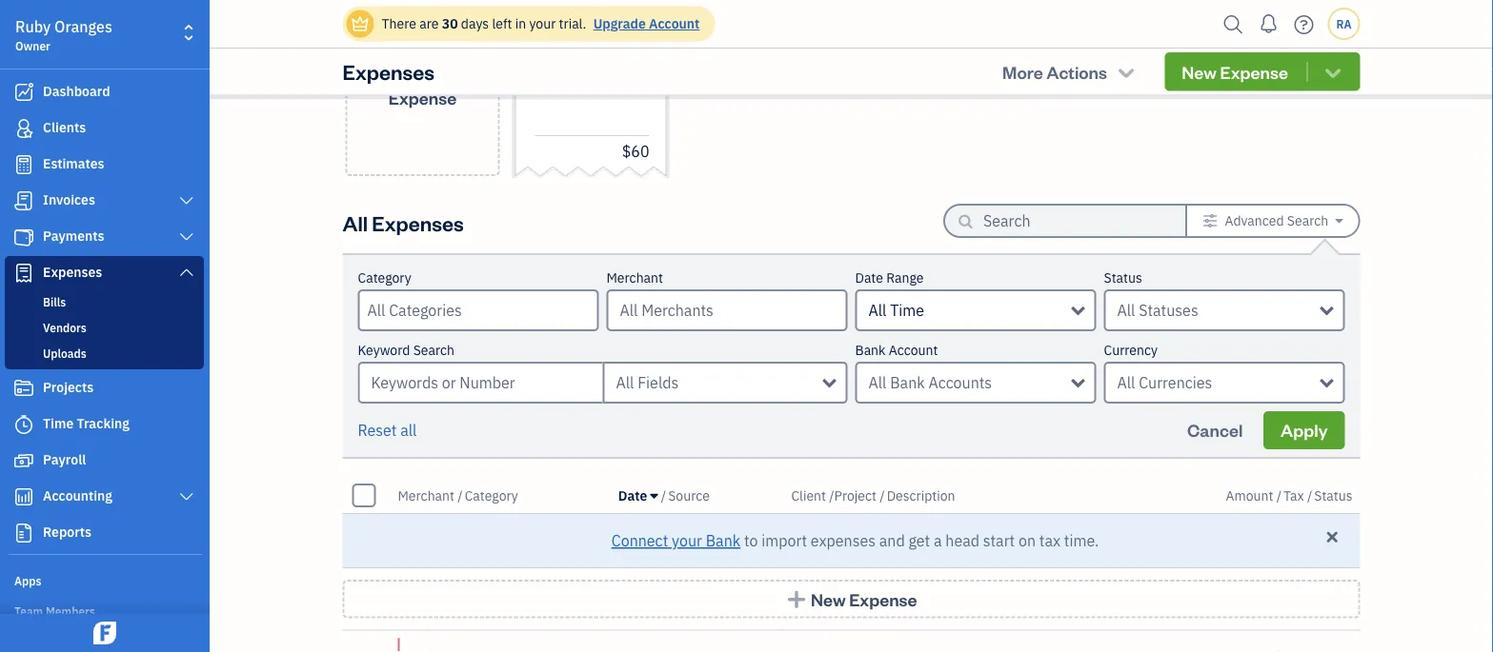 Task type: locate. For each thing, give the bounding box(es) containing it.
status link
[[1314, 487, 1353, 505]]

ruby up owner
[[15, 17, 51, 37]]

all inside the "all currencies" "dropdown button"
[[1117, 373, 1135, 393]]

keyword
[[358, 342, 410, 359]]

new expense button down notifications image
[[1165, 52, 1360, 91]]

main element
[[0, 0, 257, 653]]

0 horizontal spatial chevrondown image
[[1116, 62, 1137, 81]]

reset
[[358, 421, 397, 441]]

amount
[[1226, 487, 1274, 505]]

1 vertical spatial date
[[618, 487, 647, 505]]

date up the connect
[[618, 487, 647, 505]]

1 horizontal spatial category
[[465, 487, 518, 505]]

search image
[[1218, 10, 1249, 39]]

plus image
[[786, 590, 808, 609]]

/ right project
[[880, 487, 885, 505]]

money image
[[12, 452, 35, 471]]

connect
[[612, 531, 668, 551]]

0 horizontal spatial expense
[[389, 86, 457, 109]]

chevron large down image for accounting
[[178, 490, 195, 505]]

chevron large down image down estimates link
[[178, 193, 195, 209]]

new
[[1182, 61, 1217, 83], [405, 64, 440, 86], [811, 588, 846, 611]]

0 horizontal spatial bank
[[706, 531, 741, 551]]

your down the source
[[672, 531, 702, 551]]

0 vertical spatial date
[[855, 269, 883, 287]]

ruby for ruby oranges owner
[[15, 17, 51, 37]]

date left range
[[855, 269, 883, 287]]

there are 30 days left in your trial. upgrade account
[[382, 15, 700, 32]]

1 vertical spatial merchant
[[398, 487, 455, 505]]

0 vertical spatial your
[[529, 15, 556, 32]]

2 chevron large down image from the top
[[178, 490, 195, 505]]

chevrondown image down the ra
[[1322, 62, 1344, 81]]

all inside all fields field
[[616, 373, 634, 393]]

1 vertical spatial time
[[43, 415, 74, 433]]

time tracking
[[43, 415, 130, 433]]

chevron large down image inside "accounting" link
[[178, 490, 195, 505]]

date for "date" link
[[618, 487, 647, 505]]

2 horizontal spatial new
[[1182, 61, 1217, 83]]

dashboard link
[[5, 75, 204, 110]]

new expense down plus icon
[[389, 64, 457, 109]]

0 vertical spatial account
[[649, 15, 700, 32]]

time right timer "image"
[[43, 415, 74, 433]]

all inside all time field
[[869, 301, 887, 321]]

account right upgrade
[[649, 15, 700, 32]]

payment image
[[12, 228, 35, 247]]

1 horizontal spatial chevrondown image
[[1322, 62, 1344, 81]]

1 vertical spatial expense
[[389, 86, 457, 109]]

Merchant text field
[[608, 292, 846, 330]]

expense down and
[[849, 588, 917, 611]]

source
[[668, 487, 710, 505]]

category
[[358, 269, 411, 287], [465, 487, 518, 505]]

bank inside field
[[890, 373, 925, 393]]

chevron large down image inside payments link
[[178, 230, 195, 245]]

1 horizontal spatial your
[[672, 531, 702, 551]]

0 horizontal spatial category
[[358, 269, 411, 287]]

1 vertical spatial your
[[672, 531, 702, 551]]

expense
[[1220, 61, 1288, 83], [389, 86, 457, 109], [849, 588, 917, 611]]

more actions
[[1003, 61, 1107, 83]]

chevron large down image inside invoices link
[[178, 193, 195, 209]]

1 / from the left
[[458, 487, 463, 505]]

time
[[890, 301, 924, 321], [43, 415, 74, 433]]

expenses
[[343, 58, 434, 85], [372, 209, 464, 236], [43, 264, 102, 281]]

1 vertical spatial chevron large down image
[[178, 230, 195, 245]]

chevron large down image
[[178, 265, 195, 280], [178, 490, 195, 505]]

plus image
[[412, 29, 434, 48]]

1 vertical spatial new expense button
[[343, 580, 1360, 619]]

merchant link
[[398, 487, 458, 505]]

5 / from the left
[[1277, 487, 1282, 505]]

1 horizontal spatial account
[[889, 342, 938, 359]]

connect your bank button
[[612, 530, 741, 553]]

statuses
[[1139, 301, 1199, 321]]

range
[[886, 269, 924, 287]]

chart image
[[12, 488, 35, 507]]

account
[[649, 15, 700, 32], [889, 342, 938, 359]]

timer image
[[12, 416, 35, 435]]

2 vertical spatial expenses
[[43, 264, 102, 281]]

0 horizontal spatial caretdown image
[[650, 488, 658, 504]]

bills
[[43, 294, 66, 310]]

chevrondown image inside more actions dropdown button
[[1116, 62, 1137, 81]]

description
[[887, 487, 955, 505]]

apply
[[1281, 419, 1328, 442]]

chevron large down image
[[178, 193, 195, 209], [178, 230, 195, 245]]

1 horizontal spatial time
[[890, 301, 924, 321]]

ra button
[[1328, 8, 1360, 40]]

chevrondown image inside new expense button
[[1322, 62, 1344, 81]]

0 vertical spatial status
[[1104, 269, 1142, 287]]

report image
[[12, 524, 35, 543]]

new expense down search icon
[[1182, 61, 1288, 83]]

status up all statuses on the right of the page
[[1104, 269, 1142, 287]]

cancel button
[[1170, 412, 1260, 450]]

0 vertical spatial bank
[[855, 342, 886, 359]]

chevron large down image up bills link
[[178, 265, 195, 280]]

vendors link
[[9, 316, 200, 339]]

chevrondown image for more actions
[[1116, 62, 1137, 81]]

payroll link
[[5, 444, 204, 478]]

0 horizontal spatial new
[[405, 64, 440, 86]]

all
[[343, 209, 368, 236], [869, 301, 887, 321], [1117, 301, 1135, 321], [616, 373, 634, 393], [869, 373, 887, 393], [1117, 373, 1135, 393]]

1 vertical spatial status
[[1314, 487, 1353, 505]]

caretdown image inside "date" link
[[650, 488, 658, 504]]

search right advanced
[[1287, 212, 1329, 230]]

search right keyword on the bottom left of page
[[413, 342, 455, 359]]

category right merchant link
[[465, 487, 518, 505]]

1 chevrondown image from the left
[[1116, 62, 1137, 81]]

0 vertical spatial chevron large down image
[[178, 265, 195, 280]]

Bank Account field
[[855, 362, 1096, 404]]

1 chevron large down image from the top
[[178, 265, 195, 280]]

client
[[791, 487, 826, 505]]

your right in
[[529, 15, 556, 32]]

expense inside new expense link
[[389, 86, 457, 109]]

/ right tax
[[1307, 487, 1313, 505]]

invoice image
[[12, 192, 35, 211]]

dashboard
[[43, 82, 110, 100]]

category down all expenses
[[358, 269, 411, 287]]

tax
[[1040, 531, 1061, 551]]

1 horizontal spatial expense
[[849, 588, 917, 611]]

uploads
[[43, 346, 86, 361]]

time down range
[[890, 301, 924, 321]]

1 vertical spatial search
[[413, 342, 455, 359]]

1 horizontal spatial oranges
[[573, 7, 630, 27]]

caretdown image right advanced search
[[1336, 213, 1343, 229]]

import
[[762, 531, 807, 551]]

settings image
[[1203, 213, 1218, 229]]

2 chevrondown image from the left
[[1322, 62, 1344, 81]]

get
[[909, 531, 930, 551]]

currencies
[[1139, 373, 1213, 393]]

your
[[529, 15, 556, 32], [672, 531, 702, 551]]

new expense down connect your bank to import expenses and get a head start on tax time.
[[811, 588, 917, 611]]

0 horizontal spatial date
[[618, 487, 647, 505]]

2 horizontal spatial new expense
[[1182, 61, 1288, 83]]

date for date range
[[855, 269, 883, 287]]

1 vertical spatial bank
[[890, 373, 925, 393]]

all for all time
[[869, 301, 887, 321]]

expenses link
[[5, 256, 204, 291]]

new expense
[[1182, 61, 1288, 83], [389, 64, 457, 109], [811, 588, 917, 611]]

2 horizontal spatial expense
[[1220, 61, 1288, 83]]

0 horizontal spatial account
[[649, 15, 700, 32]]

reset all
[[358, 421, 417, 441]]

chevron large down image up expenses link in the top left of the page
[[178, 230, 195, 245]]

Category text field
[[367, 292, 597, 330]]

ruby inside "ruby oranges 11/16/2023"
[[535, 7, 570, 27]]

1 horizontal spatial date
[[855, 269, 883, 287]]

time.
[[1064, 531, 1099, 551]]

1 vertical spatial caretdown image
[[650, 488, 658, 504]]

time inside field
[[890, 301, 924, 321]]

0 vertical spatial expense
[[1220, 61, 1288, 83]]

1 horizontal spatial ruby
[[535, 7, 570, 27]]

oranges inside "ruby oranges 11/16/2023"
[[573, 7, 630, 27]]

all expenses
[[343, 209, 464, 236]]

0 horizontal spatial new expense
[[389, 64, 457, 109]]

expense down plus icon
[[389, 86, 457, 109]]

new expense button
[[1165, 52, 1360, 91], [343, 580, 1360, 619]]

all inside status field
[[1117, 301, 1135, 321]]

0 vertical spatial category
[[358, 269, 411, 287]]

all inside all bank accounts field
[[869, 373, 887, 393]]

all for all fields
[[616, 373, 634, 393]]

expenses inside expenses link
[[43, 264, 102, 281]]

1 horizontal spatial merchant
[[607, 269, 663, 287]]

0 horizontal spatial time
[[43, 415, 74, 433]]

chevrondown image for new expense
[[1322, 62, 1344, 81]]

1 chevron large down image from the top
[[178, 193, 195, 209]]

1 vertical spatial category
[[465, 487, 518, 505]]

0 horizontal spatial ruby
[[15, 17, 51, 37]]

0 vertical spatial chevron large down image
[[178, 193, 195, 209]]

advanced search
[[1225, 212, 1329, 230]]

ruby
[[535, 7, 570, 27], [15, 17, 51, 37]]

/ left the source
[[661, 487, 666, 505]]

are
[[420, 15, 439, 32]]

expense down notifications image
[[1220, 61, 1288, 83]]

account up all bank accounts
[[889, 342, 938, 359]]

ruby for ruby oranges 11/16/2023
[[535, 7, 570, 27]]

new expense button down connect your bank to import expenses and get a head start on tax time.
[[343, 580, 1360, 619]]

projects link
[[5, 372, 204, 406]]

1 vertical spatial chevron large down image
[[178, 490, 195, 505]]

caretdown image inside advanced search dropdown button
[[1336, 213, 1343, 229]]

invoices
[[43, 191, 95, 209]]

go to help image
[[1289, 10, 1319, 39]]

freshbooks image
[[90, 622, 120, 645]]

date
[[855, 269, 883, 287], [618, 487, 647, 505]]

0 vertical spatial time
[[890, 301, 924, 321]]

status
[[1104, 269, 1142, 287], [1314, 487, 1353, 505]]

11/16/2023
[[535, 27, 609, 45]]

0 vertical spatial search
[[1287, 212, 1329, 230]]

0 vertical spatial merchant
[[607, 269, 663, 287]]

ruby inside ruby oranges owner
[[15, 17, 51, 37]]

1 horizontal spatial search
[[1287, 212, 1329, 230]]

/ left tax
[[1277, 487, 1282, 505]]

0 horizontal spatial merchant
[[398, 487, 455, 505]]

cancel
[[1187, 419, 1243, 442]]

Date Range field
[[855, 290, 1096, 332]]

bank down bank account
[[890, 373, 925, 393]]

1 horizontal spatial bank
[[855, 342, 886, 359]]

client link
[[791, 487, 829, 505]]

2 horizontal spatial bank
[[890, 373, 925, 393]]

oranges inside ruby oranges owner
[[54, 17, 112, 37]]

category link
[[465, 487, 518, 505]]

bank left to
[[706, 531, 741, 551]]

ruby oranges owner
[[15, 17, 112, 53]]

chevron large down image down payroll link on the left of the page
[[178, 490, 195, 505]]

1 horizontal spatial caretdown image
[[1336, 213, 1343, 229]]

chevrondown image
[[1116, 62, 1137, 81], [1322, 62, 1344, 81]]

status right tax
[[1314, 487, 1353, 505]]

0 horizontal spatial oranges
[[54, 17, 112, 37]]

bills link
[[9, 291, 200, 314]]

chevrondown image right 'actions'
[[1116, 62, 1137, 81]]

start
[[983, 531, 1015, 551]]

search inside dropdown button
[[1287, 212, 1329, 230]]

/ right client
[[829, 487, 834, 505]]

caretdown image left the source
[[650, 488, 658, 504]]

bank
[[855, 342, 886, 359], [890, 373, 925, 393], [706, 531, 741, 551]]

/ left category link
[[458, 487, 463, 505]]

ruby right in
[[535, 7, 570, 27]]

client image
[[12, 119, 35, 138]]

0 vertical spatial caretdown image
[[1336, 213, 1343, 229]]

Keyword Search field
[[603, 362, 848, 404]]

chevron large down image for invoices
[[178, 193, 195, 209]]

/
[[458, 487, 463, 505], [661, 487, 666, 505], [829, 487, 834, 505], [880, 487, 885, 505], [1277, 487, 1282, 505], [1307, 487, 1313, 505]]

reset all button
[[358, 419, 417, 442]]

2 chevron large down image from the top
[[178, 230, 195, 245]]

search for advanced search
[[1287, 212, 1329, 230]]

bank down all time at the right of the page
[[855, 342, 886, 359]]

30
[[442, 15, 458, 32]]

all currencies button
[[1104, 362, 1345, 404]]

caretdown image
[[1336, 213, 1343, 229], [650, 488, 658, 504]]

0 horizontal spatial search
[[413, 342, 455, 359]]



Task type: describe. For each thing, give the bounding box(es) containing it.
estimate image
[[12, 155, 35, 174]]

oranges for ruby oranges 11/16/2023
[[573, 7, 630, 27]]

team members image
[[14, 603, 204, 618]]

all bank accounts
[[869, 373, 992, 393]]

new expense button
[[1165, 52, 1360, 91]]

tax
[[1284, 487, 1304, 505]]

accounting
[[43, 487, 112, 505]]

apply button
[[1264, 412, 1345, 450]]

a
[[934, 531, 942, 551]]

and
[[879, 531, 905, 551]]

project
[[834, 487, 877, 505]]

apps
[[14, 574, 41, 589]]

dashboard image
[[12, 83, 35, 102]]

actions
[[1047, 61, 1107, 83]]

all
[[400, 421, 417, 441]]

more
[[1003, 61, 1043, 83]]

clients link
[[5, 112, 204, 146]]

oranges for ruby oranges owner
[[54, 17, 112, 37]]

2 / from the left
[[661, 487, 666, 505]]

fields
[[638, 373, 679, 393]]

$60
[[622, 142, 649, 162]]

invoices link
[[5, 184, 204, 218]]

apps link
[[5, 566, 204, 595]]

date link
[[618, 487, 661, 505]]

2 vertical spatial bank
[[706, 531, 741, 551]]

time inside main element
[[43, 415, 74, 433]]

estimates
[[43, 155, 104, 172]]

new expense inside new expense link
[[389, 64, 457, 109]]

client / project / description
[[791, 487, 955, 505]]

search for keyword search
[[413, 342, 455, 359]]

all time
[[869, 301, 924, 321]]

accounts
[[929, 373, 992, 393]]

3 / from the left
[[829, 487, 834, 505]]

Status field
[[1104, 290, 1345, 332]]

in
[[515, 15, 526, 32]]

new inside dropdown button
[[1182, 61, 1217, 83]]

tracking
[[77, 415, 130, 433]]

left
[[492, 15, 512, 32]]

clients
[[43, 119, 86, 136]]

currency
[[1104, 342, 1158, 359]]

all for all bank accounts
[[869, 373, 887, 393]]

chevron large down image for payments
[[178, 230, 195, 245]]

4 / from the left
[[880, 487, 885, 505]]

payments
[[43, 227, 104, 245]]

time tracking link
[[5, 408, 204, 442]]

0 vertical spatial new expense button
[[1165, 52, 1360, 91]]

0 horizontal spatial status
[[1104, 269, 1142, 287]]

amount link
[[1226, 487, 1277, 505]]

head
[[946, 531, 980, 551]]

bank account
[[855, 342, 938, 359]]

uploads link
[[9, 342, 200, 365]]

expense inside new expense dropdown button
[[1220, 61, 1288, 83]]

close image
[[1324, 529, 1341, 546]]

vendors
[[43, 320, 86, 335]]

all currencies
[[1117, 373, 1213, 393]]

all fields
[[616, 373, 679, 393]]

estimates link
[[5, 148, 204, 182]]

ruby oranges 11/16/2023
[[535, 7, 630, 45]]

reports
[[43, 524, 91, 541]]

0 vertical spatial expenses
[[343, 58, 434, 85]]

merchant for merchant
[[607, 269, 663, 287]]

notifications image
[[1254, 5, 1284, 43]]

payroll
[[43, 451, 86, 469]]

new expense inside new expense dropdown button
[[1182, 61, 1288, 83]]

more actions button
[[985, 52, 1154, 91]]

merchant / category
[[398, 487, 518, 505]]

on
[[1019, 531, 1036, 551]]

1 horizontal spatial new
[[811, 588, 846, 611]]

1 horizontal spatial new expense
[[811, 588, 917, 611]]

amount / tax / status
[[1226, 487, 1353, 505]]

days
[[461, 15, 489, 32]]

keyword search
[[358, 342, 455, 359]]

new expense link
[[345, 0, 500, 176]]

payments link
[[5, 220, 204, 254]]

Search text field
[[983, 206, 1155, 236]]

1 horizontal spatial status
[[1314, 487, 1353, 505]]

all for all expenses
[[343, 209, 368, 236]]

1 vertical spatial expenses
[[372, 209, 464, 236]]

all statuses
[[1117, 301, 1199, 321]]

chevron large down image for expenses
[[178, 265, 195, 280]]

2 vertical spatial expense
[[849, 588, 917, 611]]

1 vertical spatial account
[[889, 342, 938, 359]]

there
[[382, 15, 416, 32]]

owner
[[15, 38, 50, 53]]

crown image
[[350, 14, 370, 34]]

reports link
[[5, 517, 204, 551]]

expense image
[[12, 264, 35, 283]]

0 horizontal spatial your
[[529, 15, 556, 32]]

accounting link
[[5, 480, 204, 515]]

projects
[[43, 379, 94, 396]]

upgrade
[[593, 15, 646, 32]]

6 / from the left
[[1307, 487, 1313, 505]]

all for all statuses
[[1117, 301, 1135, 321]]

Keyword Search text field
[[358, 362, 603, 404]]

upgrade account link
[[590, 15, 700, 32]]

trial.
[[559, 15, 586, 32]]

advanced search button
[[1188, 206, 1358, 236]]

project image
[[12, 379, 35, 398]]

all for all currencies
[[1117, 373, 1135, 393]]

merchant for merchant / category
[[398, 487, 455, 505]]

date range
[[855, 269, 924, 287]]

advanced
[[1225, 212, 1284, 230]]



Task type: vqa. For each thing, say whether or not it's contained in the screenshot.
Items and Services 'image'
no



